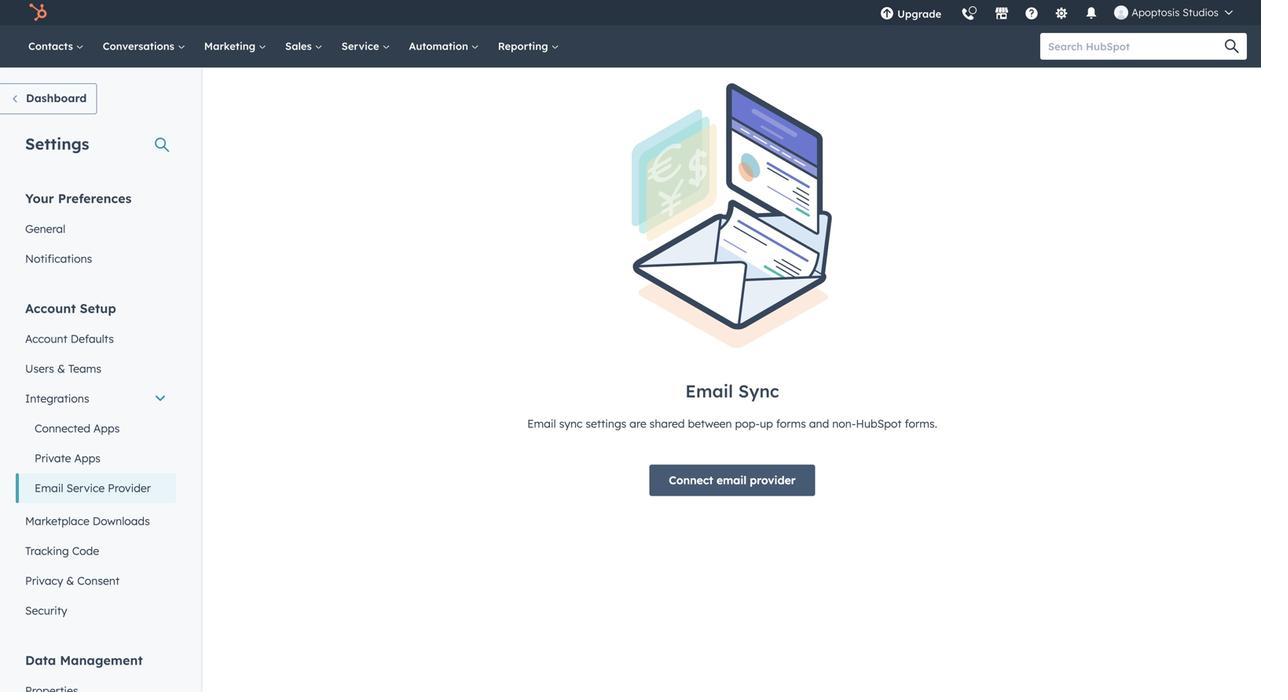 Task type: vqa. For each thing, say whether or not it's contained in the screenshot.
Help icon
yes



Task type: locate. For each thing, give the bounding box(es) containing it.
service down private apps link
[[66, 481, 105, 495]]

dashboard
[[26, 91, 87, 105]]

email up "between"
[[685, 380, 733, 402]]

search image
[[1225, 39, 1239, 53]]

1 vertical spatial account
[[25, 332, 67, 346]]

your preferences
[[25, 191, 132, 206]]

1 vertical spatial &
[[66, 574, 74, 588]]

connected apps
[[35, 422, 120, 435]]

1 horizontal spatial &
[[66, 574, 74, 588]]

0 vertical spatial &
[[57, 362, 65, 376]]

email sync
[[685, 380, 779, 402]]

reporting link
[[489, 25, 568, 68]]

users
[[25, 362, 54, 376]]

teams
[[68, 362, 101, 376]]

email service provider
[[35, 481, 151, 495]]

menu
[[871, 0, 1242, 31]]

0 vertical spatial account
[[25, 301, 76, 316]]

& right users
[[57, 362, 65, 376]]

email for email sync
[[685, 380, 733, 402]]

and
[[809, 417, 829, 431]]

conversations
[[103, 40, 177, 53]]

1 vertical spatial apps
[[74, 451, 101, 465]]

2 horizontal spatial email
[[685, 380, 733, 402]]

studios
[[1183, 6, 1219, 19]]

account for account setup
[[25, 301, 76, 316]]

notifications
[[25, 252, 92, 266]]

data management
[[25, 653, 143, 668]]

privacy
[[25, 574, 63, 588]]

email inside account setup element
[[35, 481, 63, 495]]

account defaults
[[25, 332, 114, 346]]

general
[[25, 222, 65, 236]]

connect email provider button
[[649, 465, 815, 496]]

sales link
[[276, 25, 332, 68]]

upgrade image
[[880, 7, 894, 21]]

email
[[685, 380, 733, 402], [527, 417, 556, 431], [35, 481, 63, 495]]

provider
[[750, 473, 796, 487]]

apoptosis studios
[[1132, 6, 1219, 19]]

dashboard link
[[0, 83, 97, 114]]

contacts
[[28, 40, 76, 53]]

apps for connected apps
[[93, 422, 120, 435]]

automation
[[409, 40, 471, 53]]

0 horizontal spatial &
[[57, 362, 65, 376]]

privacy & consent
[[25, 574, 120, 588]]

apoptosis studios button
[[1105, 0, 1242, 25]]

0 vertical spatial service
[[342, 40, 382, 53]]

hubspot link
[[19, 3, 59, 22]]

email down private
[[35, 481, 63, 495]]

general link
[[16, 214, 176, 244]]

email for email service provider
[[35, 481, 63, 495]]

upgrade
[[897, 7, 942, 20]]

account setup element
[[16, 300, 176, 626]]

forms
[[776, 417, 806, 431]]

email for email sync settings are shared between pop-up forms and non-hubspot forms.
[[527, 417, 556, 431]]

0 vertical spatial email
[[685, 380, 733, 402]]

apps for private apps
[[74, 451, 101, 465]]

1 vertical spatial service
[[66, 481, 105, 495]]

apps down integrations button
[[93, 422, 120, 435]]

account up account defaults
[[25, 301, 76, 316]]

settings link
[[1045, 0, 1078, 25]]

account
[[25, 301, 76, 316], [25, 332, 67, 346]]

1 vertical spatial email
[[527, 417, 556, 431]]

email
[[717, 473, 747, 487]]

apps
[[93, 422, 120, 435], [74, 451, 101, 465]]

settings
[[25, 134, 89, 154]]

0 horizontal spatial service
[[66, 481, 105, 495]]

private apps link
[[16, 444, 176, 473]]

&
[[57, 362, 65, 376], [66, 574, 74, 588]]

account up users
[[25, 332, 67, 346]]

0 vertical spatial apps
[[93, 422, 120, 435]]

connected apps link
[[16, 414, 176, 444]]

marketing link
[[195, 25, 276, 68]]

service right "sales" link
[[342, 40, 382, 53]]

& for privacy
[[66, 574, 74, 588]]

privacy & consent link
[[16, 566, 176, 596]]

up
[[760, 417, 773, 431]]

apps up email service provider
[[74, 451, 101, 465]]

1 account from the top
[[25, 301, 76, 316]]

calling icon button
[[955, 2, 982, 25]]

consent
[[77, 574, 120, 588]]

& right privacy
[[66, 574, 74, 588]]

1 horizontal spatial email
[[527, 417, 556, 431]]

email left sync
[[527, 417, 556, 431]]

help image
[[1025, 7, 1039, 21]]

your
[[25, 191, 54, 206]]

notifications button
[[1078, 0, 1105, 25]]

menu containing apoptosis studios
[[871, 0, 1242, 31]]

pop-
[[735, 417, 760, 431]]

2 account from the top
[[25, 332, 67, 346]]

code
[[72, 544, 99, 558]]

account for account defaults
[[25, 332, 67, 346]]

service
[[342, 40, 382, 53], [66, 481, 105, 495]]

account setup
[[25, 301, 116, 316]]

settings image
[[1055, 7, 1069, 21]]

2 vertical spatial email
[[35, 481, 63, 495]]

0 horizontal spatial email
[[35, 481, 63, 495]]

private apps
[[35, 451, 101, 465]]

apoptosis
[[1132, 6, 1180, 19]]

marketplace
[[25, 514, 89, 528]]

account defaults link
[[16, 324, 176, 354]]



Task type: describe. For each thing, give the bounding box(es) containing it.
forms.
[[905, 417, 937, 431]]

settings
[[586, 417, 627, 431]]

notifications image
[[1085, 7, 1099, 21]]

tracking
[[25, 544, 69, 558]]

service inside account setup element
[[66, 481, 105, 495]]

automation link
[[400, 25, 489, 68]]

hubspot
[[856, 417, 902, 431]]

setup
[[80, 301, 116, 316]]

security link
[[16, 596, 176, 626]]

hubspot image
[[28, 3, 47, 22]]

your preferences element
[[16, 190, 176, 274]]

email sync settings are shared between pop-up forms and non-hubspot forms.
[[527, 417, 937, 431]]

downloads
[[93, 514, 150, 528]]

are
[[630, 417, 647, 431]]

sync
[[559, 417, 583, 431]]

connect
[[669, 473, 713, 487]]

preferences
[[58, 191, 132, 206]]

contacts link
[[19, 25, 93, 68]]

data
[[25, 653, 56, 668]]

reporting
[[498, 40, 551, 53]]

non-
[[832, 417, 856, 431]]

connect email provider
[[669, 473, 796, 487]]

connected
[[35, 422, 90, 435]]

integrations
[[25, 392, 89, 405]]

Search HubSpot search field
[[1040, 33, 1233, 60]]

search button
[[1217, 33, 1247, 60]]

management
[[60, 653, 143, 668]]

calling icon image
[[961, 8, 975, 22]]

tara schultz image
[[1114, 6, 1129, 20]]

security
[[25, 604, 67, 618]]

private
[[35, 451, 71, 465]]

users & teams
[[25, 362, 101, 376]]

email service provider link
[[16, 473, 176, 503]]

users & teams link
[[16, 354, 176, 384]]

sales
[[285, 40, 315, 53]]

tracking code link
[[16, 536, 176, 566]]

sync
[[738, 380, 779, 402]]

marketplaces image
[[995, 7, 1009, 21]]

provider
[[108, 481, 151, 495]]

integrations button
[[16, 384, 176, 414]]

& for users
[[57, 362, 65, 376]]

tracking code
[[25, 544, 99, 558]]

help button
[[1019, 0, 1045, 25]]

marketplace downloads link
[[16, 506, 176, 536]]

marketplaces button
[[986, 0, 1019, 25]]

defaults
[[70, 332, 114, 346]]

notifications link
[[16, 244, 176, 274]]

marketing
[[204, 40, 259, 53]]

service link
[[332, 25, 400, 68]]

between
[[688, 417, 732, 431]]

conversations link
[[93, 25, 195, 68]]

1 horizontal spatial service
[[342, 40, 382, 53]]

shared
[[650, 417, 685, 431]]

data management element
[[16, 652, 176, 692]]

marketplace downloads
[[25, 514, 150, 528]]



